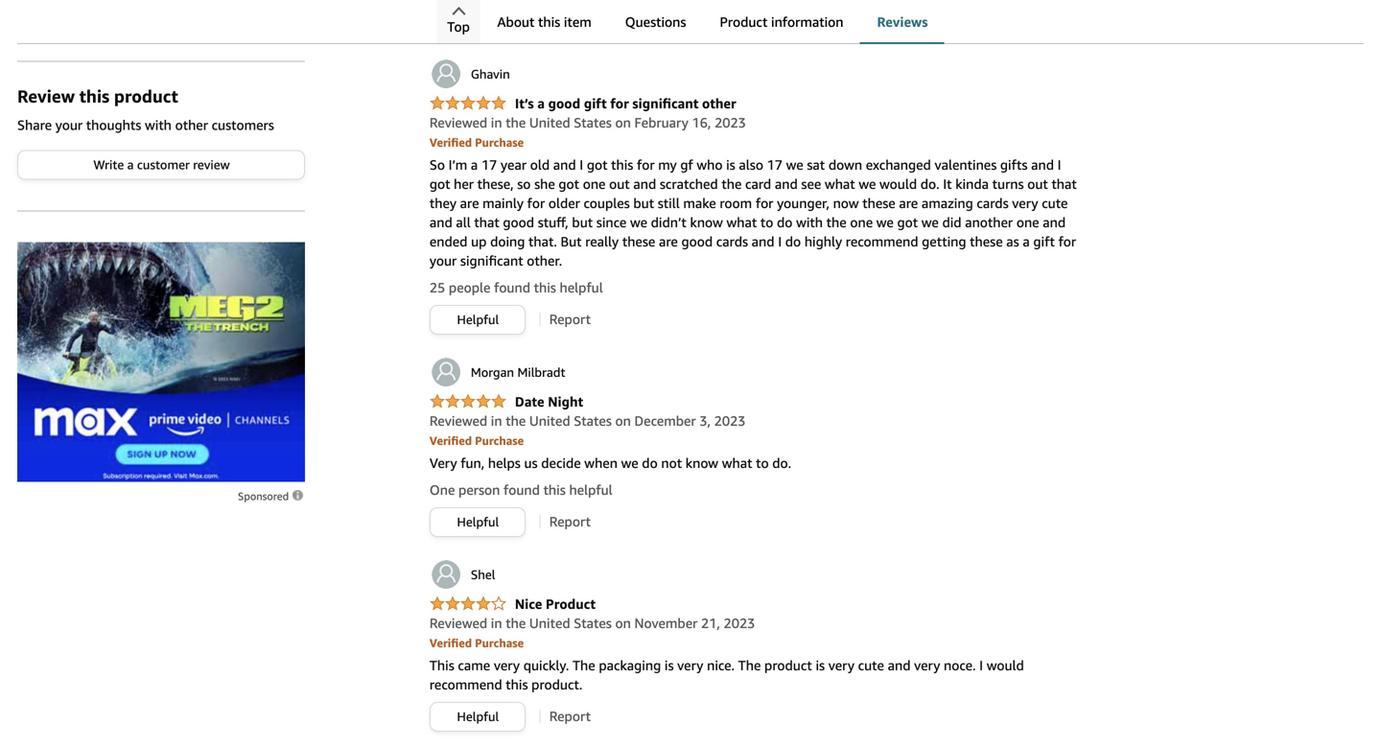 Task type: describe. For each thing, give the bounding box(es) containing it.
noce.
[[944, 657, 976, 673]]

0 horizontal spatial one
[[583, 176, 606, 192]]

1 vertical spatial do
[[785, 233, 801, 249]]

2 horizontal spatial is
[[816, 657, 825, 673]]

helpful for 25 people found this helpful
[[560, 279, 603, 295]]

valentines
[[935, 157, 997, 172]]

1 horizontal spatial one
[[850, 214, 873, 230]]

very
[[430, 455, 457, 471]]

1 vertical spatial but
[[572, 214, 593, 230]]

couples
[[584, 195, 630, 211]]

1 out from the left
[[609, 176, 630, 192]]

united for product
[[529, 615, 570, 631]]

got up older
[[559, 176, 579, 192]]

0 vertical spatial do
[[777, 214, 793, 230]]

information
[[771, 14, 844, 30]]

0 vertical spatial your
[[55, 117, 83, 133]]

product inside reviewed in the united states on november 21, 2023 verified purchase this came very quickly. the packaging is very nice. the product is very cute and very noce. i would recommend this product.
[[765, 657, 812, 673]]

see
[[801, 176, 821, 192]]

us
[[524, 455, 538, 471]]

and inside reviewed in the united states on november 21, 2023 verified purchase this came very quickly. the packaging is very nice. the product is very cute and very noce. i would recommend this product.
[[888, 657, 911, 673]]

reviewed in the united states on november 21, 2023 verified purchase this came very quickly. the packaging is very nice. the product is very cute and very noce. i would recommend this product.
[[430, 615, 1024, 692]]

on for february
[[615, 114, 631, 130]]

scratched
[[660, 176, 718, 192]]

gift inside it's a good gift for significant other link
[[584, 95, 607, 111]]

all
[[456, 214, 471, 230]]

ended
[[430, 233, 468, 249]]

this left item at top left
[[538, 14, 560, 30]]

verified purchase link for fun,
[[430, 432, 524, 448]]

other.
[[527, 253, 562, 268]]

up
[[471, 233, 487, 249]]

this
[[430, 657, 454, 673]]

december
[[635, 413, 696, 429]]

verified for this
[[430, 636, 472, 650]]

since
[[596, 214, 627, 230]]

turns
[[992, 176, 1024, 192]]

verified for very
[[430, 434, 472, 447]]

2023 for reviewed in the united states on december 3, 2023
[[714, 413, 746, 429]]

0 vertical spatial with
[[145, 117, 172, 133]]

ghavin
[[471, 66, 510, 81]]

card
[[745, 176, 771, 192]]

it
[[943, 176, 952, 192]]

this inside the "reviewed in the united states on february 16, 2023 verified purchase so i'm a 17 year old and i got this for my gf who is also 17 we sat down exchanged valentines gifts and i got her these, so she got one out and scratched the card and see what we would do. it kinda turns out that they are mainly for older couples but still make room for younger, now these are amazing cards very cute and all that good stuff, but since we didn't know what to do with the one we got we did another one and ended up doing that. but really these are good cards and i do highly recommend getting these as a gift for your significant other."
[[611, 157, 633, 172]]

0 horizontal spatial product
[[114, 86, 178, 106]]

purchase for a
[[475, 136, 524, 149]]

top for top
[[447, 19, 470, 35]]

doing
[[490, 233, 525, 249]]

also
[[739, 157, 763, 172]]

cute inside reviewed in the united states on november 21, 2023 verified purchase this came very quickly. the packaging is very nice. the product is very cute and very noce. i would recommend this product.
[[858, 657, 884, 673]]

i right gifts
[[1058, 157, 1061, 172]]

so
[[517, 176, 531, 192]]

report link for 25 people found this helpful
[[549, 311, 591, 327]]

gifts
[[1000, 157, 1028, 172]]

another
[[965, 214, 1013, 230]]

room
[[720, 195, 752, 211]]

2 horizontal spatial good
[[682, 233, 713, 249]]

in for nice product
[[491, 615, 502, 631]]

1 vertical spatial what
[[727, 214, 757, 230]]

very inside the "reviewed in the united states on february 16, 2023 verified purchase so i'm a 17 year old and i got this for my gf who is also 17 we sat down exchanged valentines gifts and i got her these, so she got one out and scratched the card and see what we would do. it kinda turns out that they are mainly for older couples but still make room for younger, now these are amazing cards very cute and all that good stuff, but since we didn't know what to do with the one we got we did another one and ended up doing that. but really these are good cards and i do highly recommend getting these as a gift for your significant other."
[[1012, 195, 1038, 211]]

kinda
[[956, 176, 989, 192]]

the down it's
[[506, 114, 526, 130]]

write
[[93, 157, 124, 172]]

and down they
[[430, 214, 452, 230]]

leave feedback on sponsored ad element
[[238, 490, 305, 502]]

0 horizontal spatial is
[[665, 657, 674, 673]]

states left product information
[[665, 14, 715, 35]]

1 vertical spatial other
[[175, 117, 208, 133]]

night
[[548, 394, 583, 409]]

nice.
[[707, 657, 735, 673]]

i left highly
[[778, 233, 782, 249]]

recommend inside the "reviewed in the united states on february 16, 2023 verified purchase so i'm a 17 year old and i got this for my gf who is also 17 we sat down exchanged valentines gifts and i got her these, so she got one out and scratched the card and see what we would do. it kinda turns out that they are mainly for older couples but still make room for younger, now these are amazing cards very cute and all that good stuff, but since we didn't know what to do with the one we got we did another one and ended up doing that. but really these are good cards and i do highly recommend getting these as a gift for your significant other."
[[846, 233, 918, 249]]

1 the from the left
[[573, 657, 595, 673]]

the right from at the left top of the page
[[575, 14, 601, 35]]

with inside the "reviewed in the united states on february 16, 2023 verified purchase so i'm a 17 year old and i got this for my gf who is also 17 we sat down exchanged valentines gifts and i got her these, so she got one out and scratched the card and see what we would do. it kinda turns out that they are mainly for older couples but still make room for younger, now these are amazing cards very cute and all that good stuff, but since we didn't know what to do with the one we got we did another one and ended up doing that. but really these are good cards and i do highly recommend getting these as a gift for your significant other."
[[796, 214, 823, 230]]

reviewed for reviewed in the united states on february 16, 2023
[[430, 114, 487, 130]]

25
[[430, 279, 445, 295]]

and left 'see'
[[775, 176, 798, 192]]

item
[[564, 14, 592, 30]]

2 out from the left
[[1028, 176, 1048, 192]]

morgan milbradt link
[[430, 356, 565, 388]]

recommend inside reviewed in the united states on november 21, 2023 verified purchase this came very quickly. the packaging is very nice. the product is very cute and very noce. i would recommend this product.
[[430, 676, 502, 692]]

found for person
[[504, 482, 540, 498]]

got down so
[[430, 176, 450, 192]]

as
[[1006, 233, 1019, 249]]

0 vertical spatial what
[[825, 176, 855, 192]]

review
[[17, 86, 75, 106]]

but
[[561, 233, 582, 249]]

report for one person found this helpful
[[549, 513, 591, 529]]

in for it's a good gift for significant other
[[491, 114, 502, 130]]

getting
[[922, 233, 966, 249]]

2023 for reviewed in the united states on february 16, 2023
[[715, 114, 746, 130]]

in for date night
[[491, 413, 502, 429]]

reviewed for reviewed in the united states on november 21, 2023
[[430, 615, 487, 631]]

about this item
[[497, 14, 592, 30]]

february
[[635, 114, 689, 130]]

3,
[[700, 413, 711, 429]]

1 horizontal spatial these
[[863, 195, 896, 211]]

person
[[459, 482, 500, 498]]

and left 'scratched'
[[633, 176, 656, 192]]

fun,
[[461, 455, 485, 471]]

on for december
[[615, 413, 631, 429]]

this up the thoughts on the top of page
[[79, 86, 109, 106]]

16,
[[692, 114, 711, 130]]

ghavin link
[[430, 57, 510, 90]]

down
[[829, 157, 862, 172]]

2 horizontal spatial are
[[899, 195, 918, 211]]

not
[[661, 455, 682, 471]]

and right old
[[553, 157, 576, 172]]

it's
[[515, 95, 534, 111]]

questions
[[625, 14, 686, 30]]

0 horizontal spatial are
[[460, 195, 479, 211]]

one person found this helpful
[[430, 482, 613, 498]]

states for date night
[[574, 413, 612, 429]]

helpful for person
[[457, 514, 499, 529]]

review
[[193, 157, 230, 172]]

and right gifts
[[1031, 157, 1054, 172]]

cute inside the "reviewed in the united states on february 16, 2023 verified purchase so i'm a 17 year old and i got this for my gf who is also 17 we sat down exchanged valentines gifts and i got her these, so she got one out and scratched the card and see what we would do. it kinda turns out that they are mainly for older couples but still make room for younger, now these are amazing cards very cute and all that good stuff, but since we didn't know what to do with the one we got we did another one and ended up doing that. but really these are good cards and i do highly recommend getting these as a gift for your significant other."
[[1042, 195, 1068, 211]]

customer
[[137, 157, 190, 172]]

0 vertical spatial product
[[720, 14, 768, 30]]

to inside "reviewed in the united states on december 3, 2023 verified purchase very fun, helps us decide when we do not know what to do."
[[756, 455, 769, 471]]

quickly.
[[523, 657, 569, 673]]

morgan milbradt
[[471, 365, 565, 380]]

one
[[430, 482, 455, 498]]

highly
[[805, 233, 842, 249]]

really
[[585, 233, 619, 249]]

2 horizontal spatial one
[[1017, 214, 1039, 230]]

these,
[[477, 176, 514, 192]]

0 vertical spatial that
[[1052, 176, 1077, 192]]

3 report link from the top
[[549, 708, 591, 724]]

and down room
[[752, 233, 775, 249]]

we left sat
[[786, 157, 804, 172]]

states for nice product
[[574, 615, 612, 631]]

| image
[[539, 313, 540, 326]]

a right it's
[[537, 95, 545, 111]]

product inside nice product link
[[546, 596, 596, 612]]

united for night
[[529, 413, 570, 429]]

2 horizontal spatial these
[[970, 233, 1003, 249]]

helps
[[488, 455, 521, 471]]

it's a good gift for significant other
[[515, 95, 736, 111]]

came
[[458, 657, 490, 673]]

know inside the "reviewed in the united states on february 16, 2023 verified purchase so i'm a 17 year old and i got this for my gf who is also 17 we sat down exchanged valentines gifts and i got her these, so she got one out and scratched the card and see what we would do. it kinda turns out that they are mainly for older couples but still make room for younger, now these are amazing cards very cute and all that good stuff, but since we didn't know what to do with the one we got we did another one and ended up doing that. but really these are good cards and i do highly recommend getting these as a gift for your significant other."
[[690, 214, 723, 230]]

sponsored
[[238, 490, 292, 502]]

1 horizontal spatial are
[[659, 233, 678, 249]]

packaging
[[599, 657, 661, 673]]

2 the from the left
[[738, 657, 761, 673]]

date night link
[[430, 394, 583, 411]]

purchase for helps
[[475, 434, 524, 447]]

her
[[454, 176, 474, 192]]

we up now
[[859, 176, 876, 192]]

my
[[658, 157, 677, 172]]

and right another
[[1043, 214, 1066, 230]]

helpful for one person found this helpful
[[569, 482, 613, 498]]

younger,
[[777, 195, 830, 211]]

verified purchase link for came
[[430, 634, 524, 650]]

report link for one person found this helpful
[[549, 513, 591, 529]]

stuff,
[[538, 214, 569, 230]]

would inside the "reviewed in the united states on february 16, 2023 verified purchase so i'm a 17 year old and i got this for my gf who is also 17 we sat down exchanged valentines gifts and i got her these, so she got one out and scratched the card and see what we would do. it kinda turns out that they are mainly for older couples but still make room for younger, now these are amazing cards very cute and all that good stuff, but since we didn't know what to do with the one we got we did another one and ended up doing that. but really these are good cards and i do highly recommend getting these as a gift for your significant other."
[[880, 176, 917, 192]]

know inside "reviewed in the united states on december 3, 2023 verified purchase very fun, helps us decide when we do not know what to do."
[[686, 455, 719, 471]]

this down 'decide'
[[543, 482, 566, 498]]

now
[[833, 195, 859, 211]]

that.
[[529, 233, 557, 249]]

the up room
[[722, 176, 742, 192]]

states for it's a good gift for significant other
[[574, 114, 612, 130]]

1 vertical spatial cards
[[716, 233, 748, 249]]

shel
[[471, 567, 495, 582]]



Task type: vqa. For each thing, say whether or not it's contained in the screenshot.
the in inside the reviewed in the united states on december 3, 2023 verified purchase very fun, helps us decide when we do not know what to do.
yes



Task type: locate. For each thing, give the bounding box(es) containing it.
these down another
[[970, 233, 1003, 249]]

report down product.
[[549, 708, 591, 724]]

i'm
[[449, 157, 467, 172]]

purchase for very
[[475, 636, 524, 650]]

1 reviewed from the top
[[430, 114, 487, 130]]

didn't
[[651, 214, 687, 230]]

1 horizontal spatial gift
[[1033, 233, 1055, 249]]

1 in from the top
[[491, 114, 502, 130]]

report link down product.
[[549, 708, 591, 724]]

report link
[[549, 311, 591, 327], [549, 513, 591, 529], [549, 708, 591, 724]]

0 horizontal spatial cards
[[716, 233, 748, 249]]

one up couples
[[583, 176, 606, 192]]

recommend down came
[[430, 676, 502, 692]]

0 horizontal spatial other
[[175, 117, 208, 133]]

gift
[[584, 95, 607, 111], [1033, 233, 1055, 249]]

other up 16,
[[702, 95, 736, 111]]

3 on from the top
[[615, 615, 631, 631]]

0 vertical spatial reviewed
[[430, 114, 487, 130]]

this down quickly.
[[506, 676, 528, 692]]

2 purchase from the top
[[475, 434, 524, 447]]

gift right it's
[[584, 95, 607, 111]]

would inside reviewed in the united states on november 21, 2023 verified purchase this came very quickly. the packaging is very nice. the product is very cute and very noce. i would recommend this product.
[[987, 657, 1024, 673]]

1 vertical spatial helpful link
[[431, 508, 525, 536]]

would down exchanged
[[880, 176, 917, 192]]

year
[[501, 157, 527, 172]]

decide
[[541, 455, 581, 471]]

2 17 from the left
[[767, 157, 783, 172]]

1 horizontal spatial 17
[[767, 157, 783, 172]]

1 vertical spatial know
[[686, 455, 719, 471]]

2 verified from the top
[[430, 434, 472, 447]]

helpful for people
[[457, 312, 499, 327]]

purchase inside "reviewed in the united states on december 3, 2023 verified purchase very fun, helps us decide when we do not know what to do."
[[475, 434, 524, 447]]

write a customer review link
[[18, 151, 304, 179]]

verified purchase link for i'm
[[430, 134, 524, 149]]

reviewed up came
[[430, 615, 487, 631]]

2023 right 16,
[[715, 114, 746, 130]]

to inside the "reviewed in the united states on february 16, 2023 verified purchase so i'm a 17 year old and i got this for my gf who is also 17 we sat down exchanged valentines gifts and i got her these, so she got one out and scratched the card and see what we would do. it kinda turns out that they are mainly for older couples but still make room for younger, now these are amazing cards very cute and all that good stuff, but since we didn't know what to do with the one we got we did another one and ended up doing that. but really these are good cards and i do highly recommend getting these as a gift for your significant other."
[[761, 214, 773, 230]]

november
[[635, 615, 698, 631]]

1 vertical spatial your
[[430, 253, 457, 268]]

1 horizontal spatial cards
[[977, 195, 1009, 211]]

1 vertical spatial would
[[987, 657, 1024, 673]]

reviewed inside "reviewed in the united states on december 3, 2023 verified purchase very fun, helps us decide when we do not know what to do."
[[430, 413, 487, 429]]

helpful link for person
[[431, 508, 525, 536]]

verified purchase link
[[430, 134, 524, 149], [430, 432, 524, 448], [430, 634, 524, 650]]

united right item at top left
[[606, 14, 661, 35]]

the right nice.
[[738, 657, 761, 673]]

1 horizontal spatial recommend
[[846, 233, 918, 249]]

0 horizontal spatial would
[[880, 176, 917, 192]]

these right now
[[863, 195, 896, 211]]

out
[[609, 176, 630, 192], [1028, 176, 1048, 192]]

the
[[575, 14, 601, 35], [506, 114, 526, 130], [722, 176, 742, 192], [827, 214, 847, 230], [506, 413, 526, 429], [506, 615, 526, 631]]

purchase
[[475, 136, 524, 149], [475, 434, 524, 447], [475, 636, 524, 650]]

2 helpful from the top
[[457, 514, 499, 529]]

do left not
[[642, 455, 658, 471]]

one
[[583, 176, 606, 192], [850, 214, 873, 230], [1017, 214, 1039, 230]]

1 vertical spatial do.
[[772, 455, 791, 471]]

2023 right the 3,
[[714, 413, 746, 429]]

united
[[606, 14, 661, 35], [529, 114, 570, 130], [529, 413, 570, 429], [529, 615, 570, 631]]

this inside reviewed in the united states on november 21, 2023 verified purchase this came very quickly. the packaging is very nice. the product is very cute and very noce. i would recommend this product.
[[506, 676, 528, 692]]

0 vertical spatial product
[[114, 86, 178, 106]]

1 horizontal spatial other
[[702, 95, 736, 111]]

these down since
[[622, 233, 655, 249]]

1 horizontal spatial product
[[720, 14, 768, 30]]

do.
[[921, 176, 940, 192], [772, 455, 791, 471]]

review this product
[[17, 86, 178, 106]]

0 vertical spatial helpful
[[457, 312, 499, 327]]

your
[[55, 117, 83, 133], [430, 253, 457, 268]]

2 vertical spatial in
[[491, 615, 502, 631]]

21,
[[701, 615, 720, 631]]

reviewed inside the "reviewed in the united states on february 16, 2023 verified purchase so i'm a 17 year old and i got this for my gf who is also 17 we sat down exchanged valentines gifts and i got her these, so she got one out and scratched the card and see what we would do. it kinda turns out that they are mainly for older couples but still make room for younger, now these are amazing cards very cute and all that good stuff, but since we didn't know what to do with the one we got we did another one and ended up doing that. but really these are good cards and i do highly recommend getting these as a gift for your significant other."
[[430, 114, 487, 130]]

3 report from the top
[[549, 708, 591, 724]]

2 vertical spatial helpful link
[[431, 703, 525, 731]]

we inside "reviewed in the united states on december 3, 2023 verified purchase very fun, helps us decide when we do not know what to do."
[[621, 455, 638, 471]]

verified inside reviewed in the united states on november 21, 2023 verified purchase this came very quickly. the packaging is very nice. the product is very cute and very noce. i would recommend this product.
[[430, 636, 472, 650]]

0 vertical spatial on
[[615, 114, 631, 130]]

nice
[[515, 596, 542, 612]]

3 helpful from the top
[[457, 709, 499, 724]]

got
[[587, 157, 608, 172], [430, 176, 450, 192], [559, 176, 579, 192], [897, 214, 918, 230]]

1 vertical spatial helpful
[[569, 482, 613, 498]]

report down "one person found this helpful" at bottom left
[[549, 513, 591, 529]]

0 horizontal spatial the
[[573, 657, 595, 673]]

3 helpful link from the top
[[431, 703, 525, 731]]

verified
[[430, 136, 472, 149], [430, 434, 472, 447], [430, 636, 472, 650]]

do. inside the "reviewed in the united states on february 16, 2023 verified purchase so i'm a 17 year old and i got this for my gf who is also 17 we sat down exchanged valentines gifts and i got her these, so she got one out and scratched the card and see what we would do. it kinda turns out that they are mainly for older couples but still make room for younger, now these are amazing cards very cute and all that good stuff, but since we didn't know what to do with the one we got we did another one and ended up doing that. but really these are good cards and i do highly recommend getting these as a gift for your significant other."
[[921, 176, 940, 192]]

this down other.
[[534, 279, 556, 295]]

that right turns
[[1052, 176, 1077, 192]]

the down now
[[827, 214, 847, 230]]

0 vertical spatial in
[[491, 114, 502, 130]]

1 horizontal spatial would
[[987, 657, 1024, 673]]

2 report link from the top
[[549, 513, 591, 529]]

the inside reviewed in the united states on november 21, 2023 verified purchase this came very quickly. the packaging is very nice. the product is very cute and very noce. i would recommend this product.
[[506, 615, 526, 631]]

good up doing
[[503, 214, 534, 230]]

good right it's
[[548, 95, 581, 111]]

2023 inside reviewed in the united states on november 21, 2023 verified purchase this came very quickly. the packaging is very nice. the product is very cute and very noce. i would recommend this product.
[[724, 615, 755, 631]]

1 horizontal spatial do.
[[921, 176, 940, 192]]

old
[[530, 157, 550, 172]]

in down date night link
[[491, 413, 502, 429]]

0 vertical spatial helpful link
[[431, 306, 525, 334]]

united for a
[[529, 114, 570, 130]]

reviewed inside reviewed in the united states on november 21, 2023 verified purchase this came very quickly. the packaging is very nice. the product is very cute and very noce. i would recommend this product.
[[430, 615, 487, 631]]

0 horizontal spatial these
[[622, 233, 655, 249]]

helpful link
[[431, 306, 525, 334], [431, 508, 525, 536], [431, 703, 525, 731]]

significant down up
[[460, 253, 523, 268]]

reviewed in the united states on december 3, 2023 verified purchase very fun, helps us decide when we do not know what to do.
[[430, 413, 791, 471]]

a
[[537, 95, 545, 111], [471, 157, 478, 172], [127, 157, 134, 172], [1023, 233, 1030, 249]]

on inside "reviewed in the united states on december 3, 2023 verified purchase very fun, helps us decide when we do not know what to do."
[[615, 413, 631, 429]]

in inside the "reviewed in the united states on february 16, 2023 verified purchase so i'm a 17 year old and i got this for my gf who is also 17 we sat down exchanged valentines gifts and i got her these, so she got one out and scratched the card and see what we would do. it kinda turns out that they are mainly for older couples but still make room for younger, now these are amazing cards very cute and all that good stuff, but since we didn't know what to do with the one we got we did another one and ended up doing that. but really these are good cards and i do highly recommend getting these as a gift for your significant other."
[[491, 114, 502, 130]]

2 vertical spatial 2023
[[724, 615, 755, 631]]

1 vertical spatial found
[[504, 482, 540, 498]]

we down exchanged
[[876, 214, 894, 230]]

other
[[702, 95, 736, 111], [175, 117, 208, 133]]

2 vertical spatial reviewed
[[430, 615, 487, 631]]

purchase up year
[[475, 136, 524, 149]]

top up ghavin link
[[447, 19, 470, 35]]

0 vertical spatial cards
[[977, 195, 1009, 211]]

2 verified purchase link from the top
[[430, 432, 524, 448]]

0 horizontal spatial cute
[[858, 657, 884, 673]]

1 horizontal spatial that
[[1052, 176, 1077, 192]]

2 | image from the top
[[539, 710, 540, 723]]

on left december
[[615, 413, 631, 429]]

2 vertical spatial purchase
[[475, 636, 524, 650]]

0 vertical spatial report link
[[549, 311, 591, 327]]

0 horizontal spatial product
[[546, 596, 596, 612]]

write a customer review
[[93, 157, 230, 172]]

1 report from the top
[[549, 311, 591, 327]]

0 horizontal spatial 17
[[481, 157, 497, 172]]

reviewed for reviewed in the united states on december 3, 2023
[[430, 413, 487, 429]]

1 vertical spatial to
[[756, 455, 769, 471]]

1 vertical spatial gift
[[1033, 233, 1055, 249]]

2 vertical spatial on
[[615, 615, 631, 631]]

1 horizontal spatial your
[[430, 253, 457, 268]]

in up year
[[491, 114, 502, 130]]

got left did on the top of the page
[[897, 214, 918, 230]]

1 report link from the top
[[549, 311, 591, 327]]

and
[[553, 157, 576, 172], [1031, 157, 1054, 172], [633, 176, 656, 192], [775, 176, 798, 192], [430, 214, 452, 230], [1043, 214, 1066, 230], [752, 233, 775, 249], [888, 657, 911, 673]]

in inside "reviewed in the united states on december 3, 2023 verified purchase very fun, helps us decide when we do not know what to do."
[[491, 413, 502, 429]]

verified inside the "reviewed in the united states on february 16, 2023 verified purchase so i'm a 17 year old and i got this for my gf who is also 17 we sat down exchanged valentines gifts and i got her these, so she got one out and scratched the card and see what we would do. it kinda turns out that they are mainly for older couples but still make room for younger, now these are amazing cards very cute and all that good stuff, but since we didn't know what to do with the one we got we did another one and ended up doing that. but really these are good cards and i do highly recommend getting these as a gift for your significant other."
[[430, 136, 472, 149]]

0 horizontal spatial do.
[[772, 455, 791, 471]]

i inside reviewed in the united states on november 21, 2023 verified purchase this came very quickly. the packaging is very nice. the product is very cute and very noce. i would recommend this product.
[[980, 657, 983, 673]]

top
[[430, 14, 460, 35], [447, 19, 470, 35]]

2 helpful link from the top
[[431, 508, 525, 536]]

2023 for reviewed in the united states on november 21, 2023
[[724, 615, 755, 631]]

3 verified purchase link from the top
[[430, 634, 524, 650]]

exchanged
[[866, 157, 931, 172]]

who
[[697, 157, 723, 172]]

1 vertical spatial report
[[549, 513, 591, 529]]

do down "younger,"
[[777, 214, 793, 230]]

we
[[786, 157, 804, 172], [859, 176, 876, 192], [630, 214, 647, 230], [876, 214, 894, 230], [922, 214, 939, 230], [621, 455, 638, 471]]

1 vertical spatial helpful
[[457, 514, 499, 529]]

are left amazing
[[899, 195, 918, 211]]

0 vertical spatial 2023
[[715, 114, 746, 130]]

2 vertical spatial do
[[642, 455, 658, 471]]

helpful link down people
[[431, 306, 525, 334]]

1 horizontal spatial but
[[633, 195, 654, 211]]

share your thoughts with other customers
[[17, 117, 274, 133]]

purchase up helps
[[475, 434, 524, 447]]

good down didn't
[[682, 233, 713, 249]]

states inside reviewed in the united states on november 21, 2023 verified purchase this came very quickly. the packaging is very nice. the product is very cute and very noce. i would recommend this product.
[[574, 615, 612, 631]]

cards up another
[[977, 195, 1009, 211]]

purchase inside the "reviewed in the united states on february 16, 2023 verified purchase so i'm a 17 year old and i got this for my gf who is also 17 we sat down exchanged valentines gifts and i got her these, so she got one out and scratched the card and see what we would do. it kinda turns out that they are mainly for older couples but still make room for younger, now these are amazing cards very cute and all that good stuff, but since we didn't know what to do with the one we got we did another one and ended up doing that. but really these are good cards and i do highly recommend getting these as a gift for your significant other."
[[475, 136, 524, 149]]

| image down "one person found this helpful" at bottom left
[[539, 515, 540, 529]]

0 vertical spatial good
[[548, 95, 581, 111]]

1 vertical spatial verified purchase link
[[430, 432, 524, 448]]

this
[[538, 14, 560, 30], [79, 86, 109, 106], [611, 157, 633, 172], [534, 279, 556, 295], [543, 482, 566, 498], [506, 676, 528, 692]]

1 helpful link from the top
[[431, 306, 525, 334]]

found down 'us'
[[504, 482, 540, 498]]

helpful down when
[[569, 482, 613, 498]]

1 horizontal spatial is
[[726, 157, 735, 172]]

2 vertical spatial helpful
[[457, 709, 499, 724]]

purchase inside reviewed in the united states on november 21, 2023 verified purchase this came very quickly. the packaging is very nice. the product is very cute and very noce. i would recommend this product.
[[475, 636, 524, 650]]

1 vertical spatial report link
[[549, 513, 591, 529]]

2 on from the top
[[615, 413, 631, 429]]

from
[[530, 14, 570, 35]]

a right as
[[1023, 233, 1030, 249]]

nice product link
[[430, 596, 596, 613]]

it's a good gift for significant other link
[[430, 95, 736, 112]]

verified for so
[[430, 136, 472, 149]]

that up up
[[474, 214, 500, 230]]

sat
[[807, 157, 825, 172]]

mainly
[[483, 195, 524, 211]]

on down 'it's a good gift for significant other'
[[615, 114, 631, 130]]

1 vertical spatial verified
[[430, 434, 472, 447]]

2 report from the top
[[549, 513, 591, 529]]

united down it's
[[529, 114, 570, 130]]

1 horizontal spatial good
[[548, 95, 581, 111]]

verified purchase link up fun,
[[430, 432, 524, 448]]

0 vertical spatial significant
[[633, 95, 699, 111]]

| image for us
[[539, 515, 540, 529]]

gf
[[680, 157, 693, 172]]

0 horizontal spatial good
[[503, 214, 534, 230]]

2023 inside "reviewed in the united states on december 3, 2023 verified purchase very fun, helps us decide when we do not know what to do."
[[714, 413, 746, 429]]

states down "night"
[[574, 413, 612, 429]]

the down nice product link
[[506, 615, 526, 631]]

helpful link down the "person"
[[431, 508, 525, 536]]

shel link
[[430, 558, 495, 591]]

2 in from the top
[[491, 413, 502, 429]]

got up couples
[[587, 157, 608, 172]]

| image
[[539, 515, 540, 529], [539, 710, 540, 723]]

is
[[726, 157, 735, 172], [665, 657, 674, 673], [816, 657, 825, 673]]

is inside the "reviewed in the united states on february 16, 2023 verified purchase so i'm a 17 year old and i got this for my gf who is also 17 we sat down exchanged valentines gifts and i got her these, so she got one out and scratched the card and see what we would do. it kinda turns out that they are mainly for older couples but still make room for younger, now these are amazing cards very cute and all that good stuff, but since we didn't know what to do with the one we got we did another one and ended up doing that. but really these are good cards and i do highly recommend getting these as a gift for your significant other."
[[726, 157, 735, 172]]

helpful link for people
[[431, 306, 525, 334]]

found down other.
[[494, 279, 530, 295]]

reviews
[[877, 14, 928, 30]]

make
[[683, 195, 716, 211]]

1 vertical spatial product
[[765, 657, 812, 673]]

to down card
[[761, 214, 773, 230]]

found for people
[[494, 279, 530, 295]]

0 vertical spatial recommend
[[846, 233, 918, 249]]

helpful down people
[[457, 312, 499, 327]]

product up share your thoughts with other customers
[[114, 86, 178, 106]]

report for 25 people found this helpful
[[549, 311, 591, 327]]

product information
[[720, 14, 844, 30]]

3 verified from the top
[[430, 636, 472, 650]]

verified purchase link up "i'm"
[[430, 134, 524, 149]]

do inside "reviewed in the united states on december 3, 2023 verified purchase very fun, helps us decide when we do not know what to do."
[[642, 455, 658, 471]]

verified purchase link up came
[[430, 634, 524, 650]]

0 horizontal spatial with
[[145, 117, 172, 133]]

1 vertical spatial 2023
[[714, 413, 746, 429]]

states down it's a good gift for significant other link
[[574, 114, 612, 130]]

what down down
[[825, 176, 855, 192]]

older
[[549, 195, 580, 211]]

verified inside "reviewed in the united states on december 3, 2023 verified purchase very fun, helps us decide when we do not know what to do."
[[430, 434, 472, 447]]

one up as
[[1017, 214, 1039, 230]]

1 | image from the top
[[539, 515, 540, 529]]

know down make
[[690, 214, 723, 230]]

united inside "reviewed in the united states on december 3, 2023 verified purchase very fun, helps us decide when we do not know what to do."
[[529, 413, 570, 429]]

in inside reviewed in the united states on november 21, 2023 verified purchase this came very quickly. the packaging is very nice. the product is very cute and very noce. i would recommend this product.
[[491, 615, 502, 631]]

top reviews from the united states
[[430, 14, 715, 35]]

top for top reviews from the united states
[[430, 14, 460, 35]]

0 vertical spatial report
[[549, 311, 591, 327]]

verified up the very
[[430, 434, 472, 447]]

1 vertical spatial good
[[503, 214, 534, 230]]

3 purchase from the top
[[475, 636, 524, 650]]

1 vertical spatial recommend
[[430, 676, 502, 692]]

25 people found this helpful
[[430, 279, 603, 295]]

united down nice product at the left of the page
[[529, 615, 570, 631]]

2 vertical spatial report link
[[549, 708, 591, 724]]

0 vertical spatial verified
[[430, 136, 472, 149]]

top left 'reviews'
[[430, 14, 460, 35]]

nice product
[[515, 596, 596, 612]]

1 helpful from the top
[[457, 312, 499, 327]]

i right old
[[580, 157, 583, 172]]

17 right also
[[767, 157, 783, 172]]

so
[[430, 157, 445, 172]]

i
[[580, 157, 583, 172], [1058, 157, 1061, 172], [778, 233, 782, 249], [980, 657, 983, 673]]

1 vertical spatial purchase
[[475, 434, 524, 447]]

3 in from the top
[[491, 615, 502, 631]]

3 reviewed from the top
[[430, 615, 487, 631]]

1 horizontal spatial significant
[[633, 95, 699, 111]]

these
[[863, 195, 896, 211], [622, 233, 655, 249], [970, 233, 1003, 249]]

2 vertical spatial verified purchase link
[[430, 634, 524, 650]]

the inside "reviewed in the united states on december 3, 2023 verified purchase very fun, helps us decide when we do not know what to do."
[[506, 413, 526, 429]]

1 17 from the left
[[481, 157, 497, 172]]

reviews
[[464, 14, 526, 35]]

gift right as
[[1033, 233, 1055, 249]]

the down date night link
[[506, 413, 526, 429]]

do. inside "reviewed in the united states on december 3, 2023 verified purchase very fun, helps us decide when we do not know what to do."
[[772, 455, 791, 471]]

sponsored link
[[238, 487, 305, 506]]

we right since
[[630, 214, 647, 230]]

1 horizontal spatial the
[[738, 657, 761, 673]]

the
[[573, 657, 595, 673], [738, 657, 761, 673]]

on up packaging
[[615, 615, 631, 631]]

your right share
[[55, 117, 83, 133]]

1 verified purchase link from the top
[[430, 134, 524, 149]]

1 on from the top
[[615, 114, 631, 130]]

2 vertical spatial what
[[722, 455, 752, 471]]

on inside reviewed in the united states on november 21, 2023 verified purchase this came very quickly. the packaging is very nice. the product is very cute and very noce. i would recommend this product.
[[615, 615, 631, 631]]

what inside "reviewed in the united states on december 3, 2023 verified purchase very fun, helps us decide when we do not know what to do."
[[722, 455, 752, 471]]

1 vertical spatial on
[[615, 413, 631, 429]]

i right the noce.
[[980, 657, 983, 673]]

are down 'her'
[[460, 195, 479, 211]]

thoughts
[[86, 117, 141, 133]]

0 vertical spatial gift
[[584, 95, 607, 111]]

product.
[[532, 676, 583, 692]]

1 vertical spatial significant
[[460, 253, 523, 268]]

0 horizontal spatial that
[[474, 214, 500, 230]]

on inside the "reviewed in the united states on february 16, 2023 verified purchase so i'm a 17 year old and i got this for my gf who is also 17 we sat down exchanged valentines gifts and i got her these, so she got one out and scratched the card and see what we would do. it kinda turns out that they are mainly for older couples but still make room for younger, now these are amazing cards very cute and all that good stuff, but since we didn't know what to do with the one we got we did another one and ended up doing that. but really these are good cards and i do highly recommend getting these as a gift for your significant other."
[[615, 114, 631, 130]]

when
[[584, 455, 618, 471]]

united inside the "reviewed in the united states on february 16, 2023 verified purchase so i'm a 17 year old and i got this for my gf who is also 17 we sat down exchanged valentines gifts and i got her these, so she got one out and scratched the card and see what we would do. it kinda turns out that they are mainly for older couples but still make room for younger, now these are amazing cards very cute and all that good stuff, but since we didn't know what to do with the one we got we did another one and ended up doing that. but really these are good cards and i do highly recommend getting these as a gift for your significant other."
[[529, 114, 570, 130]]

1 verified from the top
[[430, 136, 472, 149]]

but up the but
[[572, 214, 593, 230]]

0 vertical spatial know
[[690, 214, 723, 230]]

0 vertical spatial do.
[[921, 176, 940, 192]]

0 vertical spatial would
[[880, 176, 917, 192]]

states inside the "reviewed in the united states on february 16, 2023 verified purchase so i'm a 17 year old and i got this for my gf who is also 17 we sat down exchanged valentines gifts and i got her these, so she got one out and scratched the card and see what we would do. it kinda turns out that they are mainly for older couples but still make room for younger, now these are amazing cards very cute and all that good stuff, but since we didn't know what to do with the one we got we did another one and ended up doing that. but really these are good cards and i do highly recommend getting these as a gift for your significant other."
[[574, 114, 612, 130]]

share
[[17, 117, 52, 133]]

17 up these,
[[481, 157, 497, 172]]

united inside reviewed in the united states on november 21, 2023 verified purchase this came very quickly. the packaging is very nice. the product is very cute and very noce. i would recommend this product.
[[529, 615, 570, 631]]

verified up this
[[430, 636, 472, 650]]

product
[[720, 14, 768, 30], [546, 596, 596, 612]]

2 reviewed from the top
[[430, 413, 487, 429]]

the up product.
[[573, 657, 595, 673]]

product right nice.
[[765, 657, 812, 673]]

0 vertical spatial other
[[702, 95, 736, 111]]

found
[[494, 279, 530, 295], [504, 482, 540, 498]]

2023 inside the "reviewed in the united states on february 16, 2023 verified purchase so i'm a 17 year old and i got this for my gf who is also 17 we sat down exchanged valentines gifts and i got her these, so she got one out and scratched the card and see what we would do. it kinda turns out that they are mainly for older couples but still make room for younger, now these are amazing cards very cute and all that good stuff, but since we didn't know what to do with the one we got we did another one and ended up doing that. but really these are good cards and i do highly recommend getting these as a gift for your significant other."
[[715, 114, 746, 130]]

2 vertical spatial verified
[[430, 636, 472, 650]]

0 vertical spatial | image
[[539, 515, 540, 529]]

amazing
[[922, 195, 973, 211]]

0 vertical spatial but
[[633, 195, 654, 211]]

1 vertical spatial reviewed
[[430, 413, 487, 429]]

they
[[430, 195, 457, 211]]

to
[[761, 214, 773, 230], [756, 455, 769, 471]]

| image for quickly.
[[539, 710, 540, 723]]

for
[[610, 95, 629, 111], [637, 157, 655, 172], [527, 195, 545, 211], [756, 195, 774, 211], [1059, 233, 1076, 249]]

your inside the "reviewed in the united states on february 16, 2023 verified purchase so i'm a 17 year old and i got this for my gf who is also 17 we sat down exchanged valentines gifts and i got her these, so she got one out and scratched the card and see what we would do. it kinda turns out that they are mainly for older couples but still make room for younger, now these are amazing cards very cute and all that good stuff, but since we didn't know what to do with the one we got we did another one and ended up doing that. but really these are good cards and i do highly recommend getting these as a gift for your significant other."
[[430, 253, 457, 268]]

a right the write at the left
[[127, 157, 134, 172]]

2023 right 21,
[[724, 615, 755, 631]]

date
[[515, 394, 544, 409]]

milbradt
[[517, 365, 565, 380]]

1 vertical spatial that
[[474, 214, 500, 230]]

significant inside the "reviewed in the united states on february 16, 2023 verified purchase so i'm a 17 year old and i got this for my gf who is also 17 we sat down exchanged valentines gifts and i got her these, so she got one out and scratched the card and see what we would do. it kinda turns out that they are mainly for older couples but still make room for younger, now these are amazing cards very cute and all that good stuff, but since we didn't know what to do with the one we got we did another one and ended up doing that. but really these are good cards and i do highly recommend getting these as a gift for your significant other."
[[460, 253, 523, 268]]

1 purchase from the top
[[475, 136, 524, 149]]

and left the noce.
[[888, 657, 911, 673]]

but
[[633, 195, 654, 211], [572, 214, 593, 230]]

still
[[658, 195, 680, 211]]

cute
[[1042, 195, 1068, 211], [858, 657, 884, 673]]

reviewed up "i'm"
[[430, 114, 487, 130]]

on for november
[[615, 615, 631, 631]]

recommend
[[846, 233, 918, 249], [430, 676, 502, 692]]

helpful
[[560, 279, 603, 295], [569, 482, 613, 498]]

states inside "reviewed in the united states on december 3, 2023 verified purchase very fun, helps us decide when we do not know what to do."
[[574, 413, 612, 429]]

gift inside the "reviewed in the united states on february 16, 2023 verified purchase so i'm a 17 year old and i got this for my gf who is also 17 we sat down exchanged valentines gifts and i got her these, so she got one out and scratched the card and see what we would do. it kinda turns out that they are mainly for older couples but still make room for younger, now these are amazing cards very cute and all that good stuff, but since we didn't know what to do with the one we got we did another one and ended up doing that. but really these are good cards and i do highly recommend getting these as a gift for your significant other."
[[1033, 233, 1055, 249]]

2 vertical spatial good
[[682, 233, 713, 249]]

we left did on the top of the page
[[922, 214, 939, 230]]

a right "i'm"
[[471, 157, 478, 172]]

are
[[460, 195, 479, 211], [899, 195, 918, 211], [659, 233, 678, 249]]



